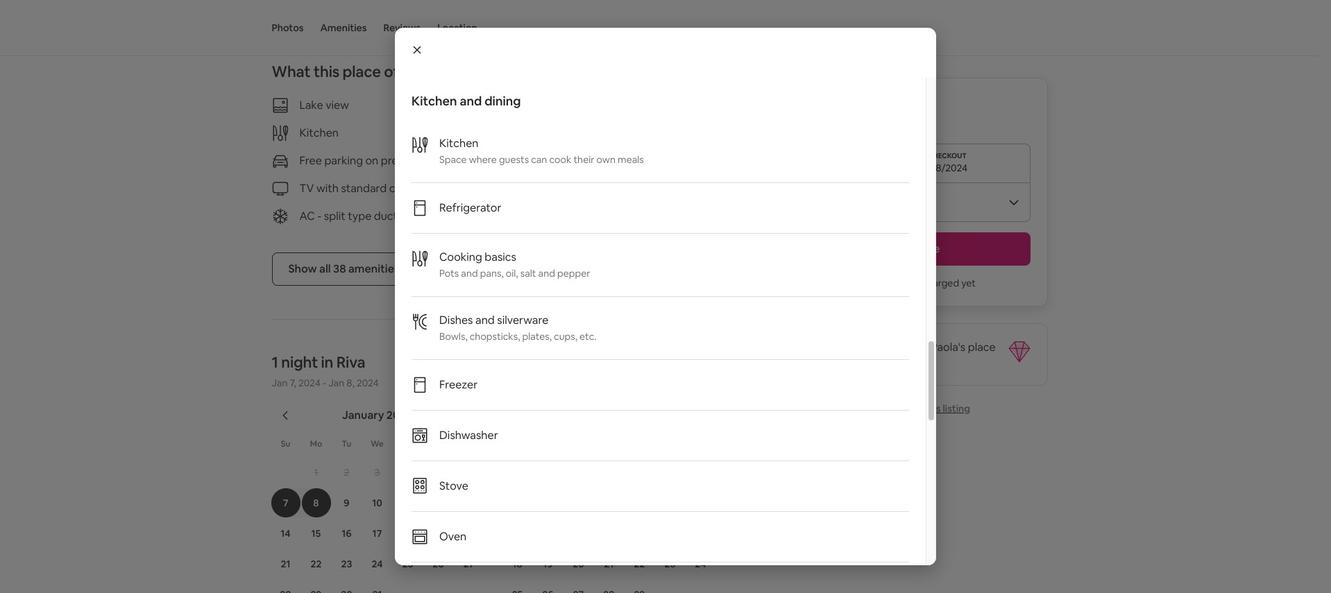 Task type: locate. For each thing, give the bounding box(es) containing it.
0 horizontal spatial 23 button
[[331, 550, 362, 579]]

0 vertical spatial place
[[343, 62, 381, 81]]

dishwasher
[[439, 428, 498, 443]]

0 horizontal spatial 21 button
[[270, 550, 301, 579]]

1 vertical spatial 19 button
[[533, 550, 563, 579]]

we
[[371, 439, 384, 450]]

this up lake view at the left top
[[314, 62, 339, 81]]

20 button up '27' button
[[454, 519, 484, 548]]

type
[[348, 209, 372, 224]]

1 horizontal spatial 20
[[573, 558, 584, 571]]

0 vertical spatial 19 button
[[423, 519, 454, 548]]

0 vertical spatial -
[[317, 209, 322, 224]]

2 button
[[331, 458, 362, 487]]

27 button
[[454, 550, 484, 579]]

1 24 button from the left
[[362, 550, 393, 579]]

1 horizontal spatial 22 button
[[624, 550, 655, 579]]

2 23 from the left
[[665, 558, 676, 571]]

19 button up 26 button in the bottom left of the page
[[423, 519, 454, 548]]

0 horizontal spatial place
[[343, 62, 381, 81]]

0 vertical spatial 1
[[272, 353, 278, 372]]

1 horizontal spatial 21
[[604, 558, 614, 571]]

bowls,
[[439, 330, 468, 343]]

22 button down 15 button
[[301, 550, 331, 579]]

0 horizontal spatial 24
[[372, 558, 383, 571]]

27
[[463, 558, 474, 571]]

0 horizontal spatial 24 button
[[362, 550, 393, 579]]

18 down 11, sunday, february 2024. available. select as check-in date. button
[[513, 558, 522, 571]]

0 horizontal spatial 21
[[281, 558, 290, 571]]

23 button
[[331, 550, 362, 579], [655, 550, 685, 579]]

1 horizontal spatial this
[[924, 403, 941, 415]]

1 horizontal spatial 23
[[665, 558, 676, 571]]

0 vertical spatial 20 button
[[454, 519, 484, 548]]

kitchen down lake view at the left top
[[300, 126, 339, 140]]

1 22 button from the left
[[301, 550, 331, 579]]

carla paola's place is usually fully booked.
[[807, 340, 996, 369]]

25
[[402, 558, 413, 571]]

paola's
[[931, 340, 966, 355]]

21
[[281, 558, 290, 571], [604, 558, 614, 571]]

ac - split type ductless system
[[300, 209, 456, 224]]

view
[[326, 98, 349, 112]]

on
[[365, 153, 378, 168]]

2 22 from the left
[[634, 558, 645, 571]]

1 21 from the left
[[281, 558, 290, 571]]

22 button down 15, thursday, february 2024. unavailable "button"
[[624, 550, 655, 579]]

january 2024
[[342, 408, 412, 423]]

24 down 17, saturday, february 2024. unavailable button
[[695, 558, 706, 571]]

1 vertical spatial this
[[924, 403, 941, 415]]

amenities
[[320, 22, 367, 34]]

3 button
[[362, 458, 393, 487]]

14
[[281, 528, 291, 540]]

0 horizontal spatial 18 button
[[393, 519, 423, 548]]

0 vertical spatial 18
[[403, 528, 413, 540]]

- down 'in'
[[323, 377, 326, 389]]

freezer
[[439, 378, 478, 392]]

place right paola's
[[968, 340, 996, 355]]

jan left the 8,
[[328, 377, 344, 389]]

salt
[[520, 267, 536, 280]]

report this listing button
[[868, 403, 970, 415]]

place
[[343, 62, 381, 81], [968, 340, 996, 355]]

2024
[[298, 377, 321, 389], [357, 377, 379, 389], [386, 408, 412, 423], [621, 408, 646, 423]]

february
[[572, 408, 618, 423]]

place for this
[[343, 62, 381, 81]]

1 horizontal spatial 23 button
[[655, 550, 685, 579]]

8
[[313, 497, 319, 509]]

free
[[300, 153, 322, 168]]

23 down 16, friday, february 2024. unavailable button
[[665, 558, 676, 571]]

23
[[341, 558, 352, 571], [665, 558, 676, 571]]

20 down 13, tuesday, february 2024. this day is only available for checkout. button
[[573, 558, 584, 571]]

23 button down 16, friday, february 2024. unavailable button
[[655, 550, 685, 579]]

8 button
[[301, 489, 331, 518]]

24
[[372, 558, 383, 571], [695, 558, 706, 571]]

this left listing
[[924, 403, 941, 415]]

1 horizontal spatial 1
[[314, 466, 318, 479]]

21 for first 21 button from left
[[281, 558, 290, 571]]

20 button
[[454, 519, 484, 548], [563, 550, 594, 579]]

1 horizontal spatial 24
[[695, 558, 706, 571]]

19 button
[[423, 519, 454, 548], [533, 550, 563, 579]]

0 horizontal spatial 19
[[433, 528, 443, 540]]

list
[[412, 120, 909, 593]]

18 right the 17 'button'
[[403, 528, 413, 540]]

what this place offers dialog
[[395, 28, 936, 593]]

2024 up th
[[386, 408, 412, 423]]

24 button
[[362, 550, 393, 579], [685, 550, 716, 579]]

1 left night
[[272, 353, 278, 372]]

1 horizontal spatial 21 button
[[594, 550, 624, 579]]

1 horizontal spatial 19
[[543, 558, 553, 571]]

0 horizontal spatial this
[[314, 62, 339, 81]]

1 for 1 night in riva jan 7, 2024 - jan 8, 2024
[[272, 353, 278, 372]]

24 left 25
[[372, 558, 383, 571]]

jan left 7,
[[272, 377, 288, 389]]

calendar application
[[255, 394, 1191, 593]]

1 horizontal spatial place
[[968, 340, 996, 355]]

20 for the leftmost 20 button
[[463, 528, 475, 540]]

ductless
[[374, 209, 417, 224]]

1 21 button from the left
[[270, 550, 301, 579]]

pepper
[[557, 267, 590, 280]]

1 vertical spatial 1
[[314, 466, 318, 479]]

2024 right the february
[[621, 408, 646, 423]]

21 button down 14 button
[[270, 550, 301, 579]]

what
[[272, 62, 311, 81]]

cook
[[549, 153, 572, 166]]

amenities button
[[320, 0, 367, 56]]

0 vertical spatial 20
[[463, 528, 475, 540]]

photos
[[272, 22, 304, 34]]

10
[[372, 497, 382, 509]]

1 horizontal spatial 18 button
[[502, 550, 533, 579]]

2 21 button from the left
[[594, 550, 624, 579]]

dining
[[485, 93, 521, 109]]

kitchen space where guests can cook their own meals
[[439, 136, 644, 166]]

19
[[433, 528, 443, 540], [543, 558, 553, 571]]

1 down mo
[[314, 466, 318, 479]]

1 night in riva jan 7, 2024 - jan 8, 2024
[[272, 353, 379, 389]]

1 vertical spatial -
[[323, 377, 326, 389]]

19 up 26 button in the bottom left of the page
[[433, 528, 443, 540]]

0 horizontal spatial 20
[[463, 528, 475, 540]]

own
[[597, 153, 616, 166]]

and right salt in the left top of the page
[[538, 267, 555, 280]]

0 horizontal spatial 23
[[341, 558, 352, 571]]

and down cooking
[[461, 267, 478, 280]]

kitchen down offers
[[412, 93, 457, 109]]

3
[[375, 466, 380, 479]]

1 inside 1 night in riva jan 7, 2024 - jan 8, 2024
[[272, 353, 278, 372]]

1 horizontal spatial -
[[323, 377, 326, 389]]

19 button down 12, monday, february 2024. available. select as check-in date. button
[[533, 550, 563, 579]]

13, tuesday, february 2024. this day is only available for checkout. button
[[564, 519, 593, 548]]

1/8/2024
[[928, 162, 968, 174]]

photos button
[[272, 0, 304, 56]]

21 button
[[270, 550, 301, 579], [594, 550, 624, 579]]

24 button left 25
[[362, 550, 393, 579]]

location
[[437, 22, 477, 34]]

0 horizontal spatial 20 button
[[454, 519, 484, 548]]

21 down 14
[[281, 558, 290, 571]]

and
[[460, 93, 482, 109], [461, 267, 478, 280], [538, 267, 555, 280], [475, 313, 495, 328]]

is
[[807, 354, 815, 369]]

1 23 from the left
[[341, 558, 352, 571]]

1 horizontal spatial 22
[[634, 558, 645, 571]]

1 vertical spatial 20 button
[[563, 550, 594, 579]]

18
[[403, 528, 413, 540], [513, 558, 522, 571]]

1 22 from the left
[[311, 558, 322, 571]]

you won't be charged yet
[[863, 277, 976, 289]]

place up view
[[343, 62, 381, 81]]

22 down 15, thursday, february 2024. unavailable "button"
[[634, 558, 645, 571]]

1 horizontal spatial jan
[[328, 377, 344, 389]]

fully
[[854, 354, 875, 369]]

15, thursday, february 2024. unavailable button
[[625, 519, 654, 548]]

1 vertical spatial 18
[[513, 558, 522, 571]]

this for report
[[924, 403, 941, 415]]

report
[[890, 403, 922, 415]]

2 21 from the left
[[604, 558, 614, 571]]

26
[[433, 558, 444, 571]]

1 horizontal spatial 24 button
[[685, 550, 716, 579]]

lake view
[[300, 98, 349, 112]]

18 button up 25 button
[[393, 519, 423, 548]]

1 vertical spatial 19
[[543, 558, 553, 571]]

usually
[[817, 354, 852, 369]]

22 button
[[301, 550, 331, 579], [624, 550, 655, 579]]

reviews
[[383, 22, 421, 34]]

february 2024
[[572, 408, 646, 423]]

list containing kitchen
[[412, 120, 909, 593]]

20 for 20 button to the right
[[573, 558, 584, 571]]

place inside 'carla paola's place is usually fully booked.'
[[968, 340, 996, 355]]

1
[[272, 353, 278, 372], [314, 466, 318, 479]]

1 vertical spatial place
[[968, 340, 996, 355]]

kitchen up space
[[439, 136, 479, 151]]

kitchen for kitchen
[[300, 126, 339, 140]]

plates,
[[522, 330, 552, 343]]

cable
[[389, 181, 417, 196]]

0 vertical spatial this
[[314, 62, 339, 81]]

7 button
[[270, 489, 301, 518]]

22 down 15 button
[[311, 558, 322, 571]]

21 button down 14, wednesday, february 2024. unavailable button
[[594, 550, 624, 579]]

and inside dishes and silverware bowls, chopsticks, plates, cups, etc.
[[475, 313, 495, 328]]

won't
[[881, 277, 906, 289]]

5 button
[[423, 458, 454, 487]]

tu
[[342, 439, 352, 450]]

amenities
[[348, 262, 400, 276]]

20 button down 13, tuesday, february 2024. this day is only available for checkout. button
[[563, 550, 594, 579]]

- right the ac
[[317, 209, 322, 224]]

kitchen for kitchen and dining
[[412, 93, 457, 109]]

and up chopsticks,
[[475, 313, 495, 328]]

what this place offers
[[272, 62, 426, 81]]

1 inside button
[[314, 466, 318, 479]]

21 for first 21 button from right
[[604, 558, 614, 571]]

riva
[[336, 353, 365, 372]]

0 horizontal spatial 22 button
[[301, 550, 331, 579]]

0 horizontal spatial jan
[[272, 377, 288, 389]]

1 vertical spatial 20
[[573, 558, 584, 571]]

21 down 14, wednesday, february 2024. unavailable button
[[604, 558, 614, 571]]

refrigerator
[[439, 201, 501, 215]]

18 button down 11, sunday, february 2024. available. select as check-in date. button
[[502, 550, 533, 579]]

0 horizontal spatial 1
[[272, 353, 278, 372]]

0 horizontal spatial 22
[[311, 558, 322, 571]]

1 vertical spatial 18 button
[[502, 550, 533, 579]]

1 horizontal spatial 18
[[513, 558, 522, 571]]

23 down 16 button on the bottom of page
[[341, 558, 352, 571]]

etc.
[[580, 330, 597, 343]]

24 button down 17, saturday, february 2024. unavailable button
[[685, 550, 716, 579]]

16, friday, february 2024. unavailable button
[[656, 519, 685, 548]]

reserve
[[898, 242, 940, 256]]

23 button down 16 button on the bottom of page
[[331, 550, 362, 579]]

1 horizontal spatial 20 button
[[563, 550, 594, 579]]

listing
[[943, 403, 970, 415]]

kitchen inside 'kitchen space where guests can cook their own meals'
[[439, 136, 479, 151]]

19 down 12, monday, february 2024. available. select as check-in date. button
[[543, 558, 553, 571]]

20 up the 27
[[463, 528, 475, 540]]



Task type: describe. For each thing, give the bounding box(es) containing it.
2 jan from the left
[[328, 377, 344, 389]]

23 for second 23 'button' from right
[[341, 558, 352, 571]]

9
[[344, 497, 350, 509]]

pool
[[532, 153, 554, 168]]

charged
[[922, 277, 959, 289]]

0 horizontal spatial -
[[317, 209, 322, 224]]

fr
[[435, 439, 442, 450]]

2024 right the 8,
[[357, 377, 379, 389]]

report this listing
[[890, 403, 970, 415]]

premises
[[381, 153, 427, 168]]

kitchen and dining
[[412, 93, 521, 109]]

mo
[[310, 439, 322, 450]]

can
[[531, 153, 547, 166]]

1 button
[[301, 458, 331, 487]]

15 button
[[301, 519, 331, 548]]

january
[[342, 408, 384, 423]]

system
[[419, 209, 456, 224]]

dishes
[[439, 313, 473, 328]]

15
[[311, 528, 321, 540]]

17, saturday, february 2024. unavailable button
[[686, 519, 715, 548]]

1 24 from the left
[[372, 558, 383, 571]]

2 24 button from the left
[[685, 550, 716, 579]]

16
[[342, 528, 352, 540]]

show
[[288, 262, 317, 276]]

be
[[908, 277, 920, 289]]

pots
[[439, 267, 459, 280]]

where
[[469, 153, 497, 166]]

14 button
[[270, 519, 301, 548]]

1 for 1
[[314, 466, 318, 479]]

14, wednesday, february 2024. unavailable button
[[595, 519, 624, 548]]

tv with standard cable
[[300, 181, 417, 196]]

and left dining
[[460, 93, 482, 109]]

offers
[[384, 62, 426, 81]]

cooking
[[439, 250, 482, 264]]

2 24 from the left
[[695, 558, 706, 571]]

12, monday, february 2024. available. select as check-in date. button
[[533, 519, 563, 548]]

their
[[574, 153, 595, 166]]

sa
[[464, 439, 474, 450]]

26 button
[[423, 550, 454, 579]]

lake
[[300, 98, 323, 112]]

kitchen for kitchen space where guests can cook their own meals
[[439, 136, 479, 151]]

this for what
[[314, 62, 339, 81]]

23 for 1st 23 'button' from the right
[[665, 558, 676, 571]]

washer
[[532, 181, 570, 196]]

22 for 1st the 22 'button' from right
[[634, 558, 645, 571]]

with
[[316, 181, 339, 196]]

dishes and silverware bowls, chopsticks, plates, cups, etc.
[[439, 313, 597, 343]]

10 button
[[362, 489, 393, 518]]

2 23 button from the left
[[655, 550, 685, 579]]

17
[[372, 528, 382, 540]]

0 vertical spatial 18 button
[[393, 519, 423, 548]]

ac
[[300, 209, 315, 224]]

oven
[[439, 530, 467, 544]]

0 vertical spatial 19
[[433, 528, 443, 540]]

su
[[281, 439, 290, 450]]

2 22 button from the left
[[624, 550, 655, 579]]

chopsticks,
[[470, 330, 520, 343]]

you
[[863, 277, 879, 289]]

- inside 1 night in riva jan 7, 2024 - jan 8, 2024
[[323, 377, 326, 389]]

reserve button
[[807, 233, 1031, 266]]

reviews button
[[383, 0, 421, 56]]

0 horizontal spatial 18
[[403, 528, 413, 540]]

standard
[[341, 181, 387, 196]]

38
[[333, 262, 346, 276]]

25 button
[[393, 550, 423, 579]]

7,
[[290, 377, 296, 389]]

stove
[[439, 479, 468, 494]]

meals
[[618, 153, 644, 166]]

place for paola's
[[968, 340, 996, 355]]

cooking basics pots and pans, oil, salt and pepper
[[439, 250, 590, 280]]

th
[[403, 439, 413, 450]]

pans,
[[480, 267, 504, 280]]

split
[[324, 209, 346, 224]]

0 horizontal spatial 19 button
[[423, 519, 454, 548]]

booked.
[[878, 354, 920, 369]]

22 for 1st the 22 'button' from left
[[311, 558, 322, 571]]

8,
[[347, 377, 354, 389]]

16 button
[[331, 519, 362, 548]]

1 23 button from the left
[[331, 550, 362, 579]]

oil,
[[506, 267, 518, 280]]

basics
[[485, 250, 516, 264]]

1/8/2024 button
[[807, 144, 1031, 183]]

9 button
[[331, 489, 362, 518]]

free parking on premises
[[300, 153, 427, 168]]

all
[[319, 262, 331, 276]]

show all 38 amenities
[[288, 262, 400, 276]]

in
[[321, 353, 333, 372]]

show all 38 amenities button
[[272, 253, 416, 286]]

guests
[[499, 153, 529, 166]]

location button
[[437, 0, 477, 56]]

2024 right 7,
[[298, 377, 321, 389]]

1 horizontal spatial 19 button
[[533, 550, 563, 579]]

5
[[436, 466, 441, 479]]

1 jan from the left
[[272, 377, 288, 389]]

11, sunday, february 2024. available. select as check-in date. button
[[503, 519, 532, 548]]

tv
[[300, 181, 314, 196]]

list inside what this place offers "dialog"
[[412, 120, 909, 593]]



Task type: vqa. For each thing, say whether or not it's contained in the screenshot.
Filters
no



